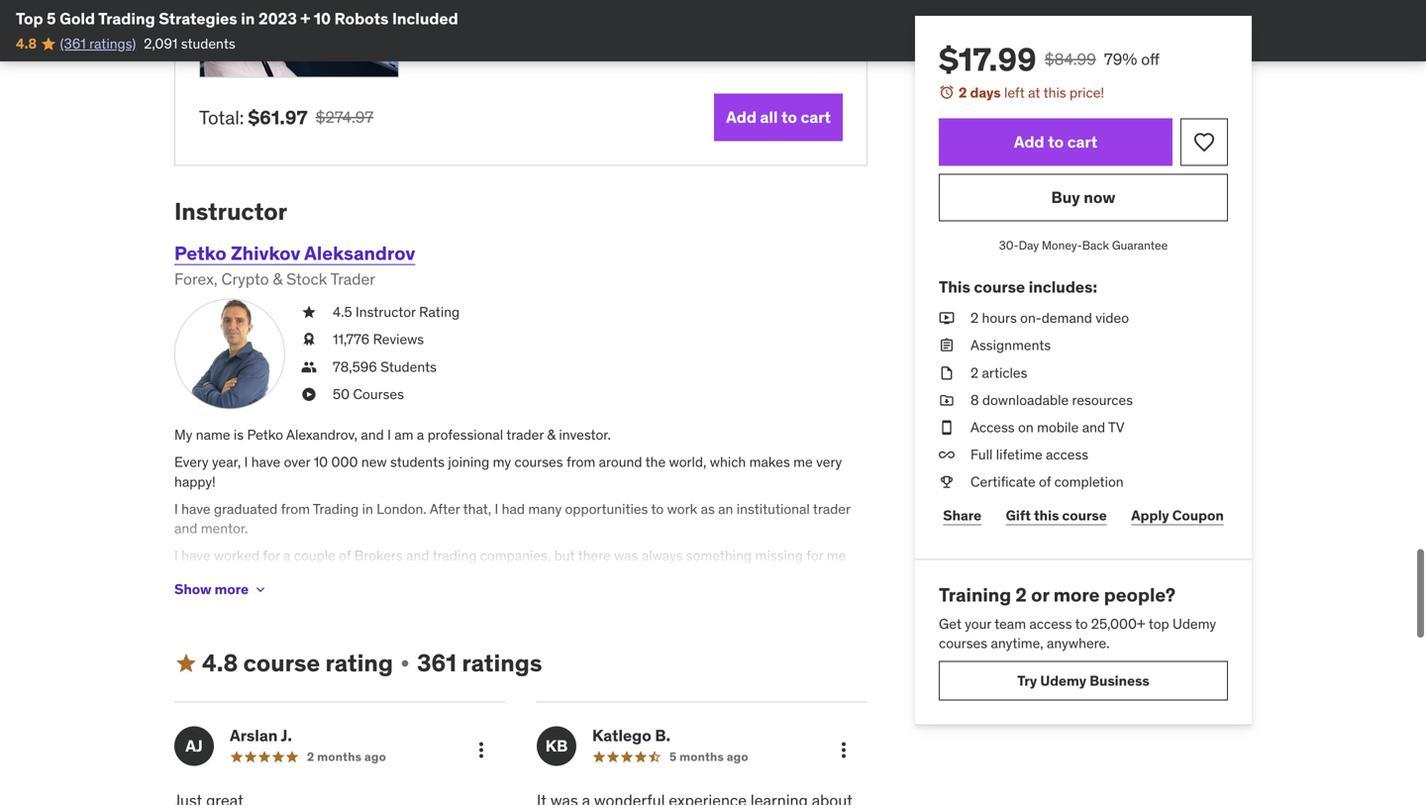 Task type: locate. For each thing, give the bounding box(es) containing it.
from down the over at the left bottom of page
[[281, 500, 310, 518]]

1 vertical spatial trading
[[313, 500, 359, 518]]

1 vertical spatial zhivkov
[[231, 241, 300, 265]]

access down mobile
[[1046, 446, 1089, 464]]

2 vertical spatial petko
[[247, 426, 283, 444]]

to right the all
[[781, 107, 797, 127]]

add down 2 days left at this price!
[[1014, 132, 1045, 152]]

there
[[578, 547, 611, 565]]

0 horizontal spatial trading
[[98, 8, 155, 29]]

2 ago from the left
[[727, 749, 749, 765]]

5 right top
[[47, 8, 56, 29]]

trading
[[98, 8, 155, 29], [313, 500, 359, 518]]

xsmall image down the this
[[939, 309, 955, 328]]

course up j.
[[243, 648, 320, 678]]

0 vertical spatial trader
[[506, 426, 544, 444]]

2 horizontal spatial petko
[[415, 7, 446, 22]]

2 left hours
[[971, 309, 979, 327]]

1 horizontal spatial more
[[1053, 583, 1100, 607]]

0 vertical spatial of
[[1039, 473, 1051, 491]]

1 vertical spatial access
[[1029, 615, 1072, 633]]

1 horizontal spatial aleksandrov
[[492, 7, 558, 22]]

0 horizontal spatial add
[[726, 107, 757, 127]]

back
[[1082, 238, 1109, 253]]

2 inside "training 2 or more people? get your team access to 25,000+ top udemy courses anytime, anywhere."
[[1016, 583, 1027, 607]]

business
[[1090, 672, 1150, 690]]

share button
[[939, 496, 986, 536]]

add
[[726, 107, 757, 127], [1014, 132, 1045, 152]]

0 vertical spatial 10
[[314, 8, 331, 29]]

of down full lifetime access
[[1039, 473, 1051, 491]]

0 vertical spatial trading
[[98, 8, 155, 29]]

0 vertical spatial courses
[[514, 453, 563, 471]]

4.8 down top
[[16, 35, 37, 52]]

more down 'worked'
[[215, 581, 249, 598]]

2 up 8
[[971, 364, 979, 382]]

10 right the +
[[314, 8, 331, 29]]

and left mentor.
[[174, 519, 197, 537]]

1 horizontal spatial is
[[826, 566, 836, 584]]

buy
[[1051, 187, 1080, 207]]

ago for j.
[[364, 749, 386, 765]]

4.5 instructor rating
[[333, 303, 460, 321]]

full lifetime access
[[971, 446, 1089, 464]]

2 vertical spatial me
[[343, 566, 362, 584]]

for
[[263, 547, 280, 565], [806, 547, 823, 565], [598, 566, 615, 584]]

more right or
[[1053, 583, 1100, 607]]

0 vertical spatial a
[[417, 426, 424, 444]]

1 horizontal spatial 5
[[669, 749, 677, 765]]

every
[[174, 453, 209, 471]]

courses inside my name is petko alexandrov, and i am a professional trader & investor. every year, i have over 10 000 new students joining my courses from around the world, which makes me very happy! i have graduated from trading in london. after that, i had many opportunities to work as an institutional trader and mentor. i have worked for a couple of brokers and trading companies, but there was always something missing for me because they were limiting me to create new strategies and systems for trading. their purpose of working is different.
[[514, 453, 563, 471]]

for up were
[[263, 547, 280, 565]]

their
[[669, 566, 700, 584]]

cart down "price!"
[[1067, 132, 1098, 152]]

me
[[793, 453, 813, 471], [827, 547, 846, 565], [343, 566, 362, 584]]

me down brokers
[[343, 566, 362, 584]]

share
[[943, 506, 982, 524]]

to inside the add all to cart button
[[781, 107, 797, 127]]

2 horizontal spatial of
[[1039, 473, 1051, 491]]

2 left or
[[1016, 583, 1027, 607]]

xsmall image left full
[[939, 445, 955, 465]]

of right couple
[[339, 547, 351, 565]]

is
[[234, 426, 244, 444], [826, 566, 836, 584]]

0 horizontal spatial 5
[[47, 8, 56, 29]]

xsmall image up share
[[939, 473, 955, 492]]

1 horizontal spatial add
[[1014, 132, 1045, 152]]

have down happy!
[[181, 500, 211, 518]]

forex,
[[174, 269, 218, 289]]

1 vertical spatial courses
[[939, 634, 987, 652]]

5 down b.
[[669, 749, 677, 765]]

makes
[[749, 453, 790, 471]]

cart
[[801, 107, 831, 127], [1067, 132, 1098, 152]]

0 horizontal spatial ago
[[364, 749, 386, 765]]

1 horizontal spatial students
[[390, 453, 445, 471]]

ratings
[[462, 648, 542, 678]]

1 vertical spatial course
[[1062, 506, 1107, 524]]

add for add to cart
[[1014, 132, 1045, 152]]

new right 000
[[361, 453, 387, 471]]

1 vertical spatial in
[[362, 500, 373, 518]]

that,
[[463, 500, 491, 518]]

0 vertical spatial have
[[251, 453, 280, 471]]

xsmall image
[[301, 303, 317, 322], [939, 309, 955, 328], [301, 330, 317, 349], [301, 357, 317, 377], [939, 391, 955, 410], [939, 445, 955, 465], [939, 473, 955, 492], [253, 582, 269, 598]]

cart inside add to cart button
[[1067, 132, 1098, 152]]

1 horizontal spatial course
[[974, 277, 1025, 297]]

0 horizontal spatial in
[[241, 8, 255, 29]]

trading
[[432, 547, 477, 565]]

4.8 for 4.8 course rating
[[202, 648, 238, 678]]

xsmall image
[[939, 336, 955, 355], [939, 363, 955, 383], [301, 385, 317, 404], [939, 418, 955, 437], [397, 656, 413, 672]]

xsmall image left 8
[[939, 391, 955, 410]]

1 vertical spatial 10
[[314, 453, 328, 471]]

0 vertical spatial is
[[234, 426, 244, 444]]

0 horizontal spatial cart
[[801, 107, 831, 127]]

2 horizontal spatial me
[[827, 547, 846, 565]]

access inside "training 2 or more people? get your team access to 25,000+ top udemy courses anytime, anywhere."
[[1029, 615, 1072, 633]]

trader down very at the right bottom of the page
[[813, 500, 850, 518]]

i right year, at the left bottom of the page
[[244, 453, 248, 471]]

0 vertical spatial add
[[726, 107, 757, 127]]

show more button
[[174, 570, 269, 610]]

add inside button
[[726, 107, 757, 127]]

1 10 from the top
[[314, 8, 331, 29]]

4.8
[[16, 35, 37, 52], [202, 648, 238, 678]]

0 horizontal spatial students
[[181, 35, 235, 52]]

0 horizontal spatial of
[[339, 547, 351, 565]]

in
[[241, 8, 255, 29], [362, 500, 373, 518]]

0 vertical spatial udemy
[[1173, 615, 1216, 633]]

students down am
[[390, 453, 445, 471]]

add inside button
[[1014, 132, 1045, 152]]

0 vertical spatial me
[[793, 453, 813, 471]]

i down happy!
[[174, 500, 178, 518]]

demand
[[1042, 309, 1092, 327]]

ago for b.
[[727, 749, 749, 765]]

2 months from the left
[[680, 749, 724, 765]]

petko up 4.6
[[415, 7, 446, 22]]

zhivkov inside petko zhivkov aleksandrov 4.6
[[449, 7, 490, 22]]

course for includes:
[[974, 277, 1025, 297]]

show
[[174, 581, 212, 598]]

this
[[1043, 84, 1066, 102], [1034, 506, 1059, 524]]

1 horizontal spatial udemy
[[1173, 615, 1216, 633]]

months for j.
[[317, 749, 362, 765]]

to inside add to cart button
[[1048, 132, 1064, 152]]

0 vertical spatial 5
[[47, 8, 56, 29]]

0 vertical spatial in
[[241, 8, 255, 29]]

cart right the all
[[801, 107, 831, 127]]

is right name
[[234, 426, 244, 444]]

1 vertical spatial udemy
[[1040, 672, 1087, 690]]

access
[[1046, 446, 1089, 464], [1029, 615, 1072, 633]]

trading up ratings)
[[98, 8, 155, 29]]

1 horizontal spatial from
[[566, 453, 595, 471]]

0 horizontal spatial petko
[[174, 241, 227, 265]]

petko up forex,
[[174, 241, 227, 265]]

1 vertical spatial is
[[826, 566, 836, 584]]

this right at
[[1043, 84, 1066, 102]]

xsmall image left 2 articles
[[939, 363, 955, 383]]

this
[[939, 277, 970, 297]]

always
[[642, 547, 683, 565]]

xsmall image down 'worked'
[[253, 582, 269, 598]]

for down there
[[598, 566, 615, 584]]

1 vertical spatial new
[[424, 566, 449, 584]]

for up working
[[806, 547, 823, 565]]

new down trading
[[424, 566, 449, 584]]

to up anywhere.
[[1075, 615, 1088, 633]]

brokers
[[354, 547, 403, 565]]

systems
[[544, 566, 595, 584]]

1 vertical spatial instructor
[[356, 303, 416, 321]]

udemy right top
[[1173, 615, 1216, 633]]

1 horizontal spatial trading
[[313, 500, 359, 518]]

of down 'missing'
[[758, 566, 770, 584]]

buy now
[[1051, 187, 1116, 207]]

world,
[[669, 453, 707, 471]]

but
[[554, 547, 575, 565]]

aleksandrov inside petko zhivkov aleksandrov 4.6
[[492, 7, 558, 22]]

1 horizontal spatial petko
[[247, 426, 283, 444]]

xsmall image down the this
[[939, 336, 955, 355]]

around
[[599, 453, 642, 471]]

0 horizontal spatial aleksandrov
[[304, 241, 415, 265]]

xsmall image left 'access'
[[939, 418, 955, 437]]

a up were
[[283, 547, 291, 565]]

in left london.
[[362, 500, 373, 518]]

1 months from the left
[[317, 749, 362, 765]]

students down strategies
[[181, 35, 235, 52]]

xsmall image left 78,596
[[301, 357, 317, 377]]

0 vertical spatial petko
[[415, 7, 446, 22]]

0 vertical spatial zhivkov
[[449, 7, 490, 22]]

something
[[686, 547, 752, 565]]

have up because
[[181, 547, 211, 565]]

petko for petko zhivkov aleksandrov forex, crypto & stock trader
[[174, 241, 227, 265]]

1 ago from the left
[[364, 749, 386, 765]]

courses
[[514, 453, 563, 471], [939, 634, 987, 652]]

an
[[718, 500, 733, 518]]

trader up my
[[506, 426, 544, 444]]

instructor up "11,776 reviews"
[[356, 303, 416, 321]]

from down & investor.
[[566, 453, 595, 471]]

price!
[[1070, 84, 1104, 102]]

2 articles
[[971, 364, 1027, 382]]

zhivkov for petko zhivkov aleksandrov 4.6
[[449, 7, 490, 22]]

2 vertical spatial course
[[243, 648, 320, 678]]

1 vertical spatial add
[[1014, 132, 1045, 152]]

0 vertical spatial course
[[974, 277, 1025, 297]]

london.
[[377, 500, 427, 518]]

try udemy business link
[[939, 661, 1228, 701]]

1 horizontal spatial 4.8
[[202, 648, 238, 678]]

b.
[[655, 725, 671, 746]]

0 vertical spatial students
[[181, 35, 235, 52]]

petko inside petko zhivkov aleksandrov forex, crypto & stock trader
[[174, 241, 227, 265]]

2 10 from the top
[[314, 453, 328, 471]]

to down brokers
[[365, 566, 378, 584]]

ago
[[364, 749, 386, 765], [727, 749, 749, 765]]

1 vertical spatial this
[[1034, 506, 1059, 524]]

course down completion
[[1062, 506, 1107, 524]]

wishlist image
[[1192, 130, 1216, 154]]

at
[[1028, 84, 1040, 102]]

the
[[645, 453, 666, 471]]

0 vertical spatial from
[[566, 453, 595, 471]]

to down 2 days left at this price!
[[1048, 132, 1064, 152]]

1 horizontal spatial ago
[[727, 749, 749, 765]]

petko for petko zhivkov aleksandrov 4.6
[[415, 7, 446, 22]]

course
[[974, 277, 1025, 297], [1062, 506, 1107, 524], [243, 648, 320, 678]]

$17.99 $84.99 79% off
[[939, 40, 1160, 79]]

0 horizontal spatial months
[[317, 749, 362, 765]]

alexandrov,
[[286, 426, 358, 444]]

students
[[380, 358, 437, 376]]

aleksandrov inside petko zhivkov aleksandrov forex, crypto & stock trader
[[304, 241, 415, 265]]

30-day money-back guarantee
[[999, 238, 1168, 253]]

0 horizontal spatial more
[[215, 581, 249, 598]]

is right working
[[826, 566, 836, 584]]

2 down 4.8 course rating
[[307, 749, 314, 765]]

1 vertical spatial aleksandrov
[[304, 241, 415, 265]]

xsmall image for 11,776 reviews
[[301, 330, 317, 349]]

have
[[251, 453, 280, 471], [181, 500, 211, 518], [181, 547, 211, 565]]

0 vertical spatial 4.8
[[16, 35, 37, 52]]

add left the all
[[726, 107, 757, 127]]

i left am
[[387, 426, 391, 444]]

me left very at the right bottom of the page
[[793, 453, 813, 471]]

money-
[[1042, 238, 1082, 253]]

aj
[[185, 736, 203, 756]]

0 horizontal spatial is
[[234, 426, 244, 444]]

instructor
[[174, 197, 287, 226], [356, 303, 416, 321]]

1 horizontal spatial in
[[362, 500, 373, 518]]

0 vertical spatial cart
[[801, 107, 831, 127]]

udemy right try
[[1040, 672, 1087, 690]]

0 vertical spatial aleksandrov
[[492, 7, 558, 22]]

petko right name
[[247, 426, 283, 444]]

0 horizontal spatial new
[[361, 453, 387, 471]]

instructor up "crypto"
[[174, 197, 287, 226]]

5 months ago
[[669, 749, 749, 765]]

4.8 right 'medium' icon
[[202, 648, 238, 678]]

&
[[273, 269, 283, 289]]

couple
[[294, 547, 336, 565]]

different.
[[174, 586, 230, 603]]

trading down 000
[[313, 500, 359, 518]]

am
[[394, 426, 414, 444]]

xsmall image down the stock
[[301, 303, 317, 322]]

1 horizontal spatial new
[[424, 566, 449, 584]]

1 vertical spatial students
[[390, 453, 445, 471]]

strategies
[[159, 8, 237, 29]]

course up hours
[[974, 277, 1025, 297]]

petko inside my name is petko alexandrov, and i am a professional trader & investor. every year, i have over 10 000 new students joining my courses from around the world, which makes me very happy! i have graduated from trading in london. after that, i had many opportunities to work as an institutional trader and mentor. i have worked for a couple of brokers and trading companies, but there was always something missing for me because they were limiting me to create new strategies and systems for trading. their purpose of working is different.
[[247, 426, 283, 444]]

xsmall image for 50 courses
[[301, 385, 317, 404]]

11,776 reviews
[[333, 331, 424, 348]]

zhivkov for petko zhivkov aleksandrov forex, crypto & stock trader
[[231, 241, 300, 265]]

in left 2023 on the left of page
[[241, 8, 255, 29]]

1 horizontal spatial courses
[[939, 634, 987, 652]]

0 horizontal spatial courses
[[514, 453, 563, 471]]

courses right my
[[514, 453, 563, 471]]

me right 'missing'
[[827, 547, 846, 565]]

total:
[[199, 105, 244, 129]]

petko inside petko zhivkov aleksandrov 4.6
[[415, 7, 446, 22]]

udemy inside "training 2 or more people? get your team access to 25,000+ top udemy courses anytime, anywhere."
[[1173, 615, 1216, 633]]

access down or
[[1029, 615, 1072, 633]]

1 vertical spatial have
[[181, 500, 211, 518]]

0 horizontal spatial 4.8
[[16, 35, 37, 52]]

a right am
[[417, 426, 424, 444]]

course for rating
[[243, 648, 320, 678]]

2 hours on-demand video
[[971, 309, 1129, 327]]

off
[[1141, 49, 1160, 69]]

2 for 2 hours on-demand video
[[971, 309, 979, 327]]

1 horizontal spatial zhivkov
[[449, 7, 490, 22]]

4.8 for 4.8
[[16, 35, 37, 52]]

this right gift
[[1034, 506, 1059, 524]]

j.
[[281, 725, 292, 746]]

1 horizontal spatial a
[[417, 426, 424, 444]]

1 horizontal spatial months
[[680, 749, 724, 765]]

1 vertical spatial petko
[[174, 241, 227, 265]]

0 horizontal spatial zhivkov
[[231, 241, 300, 265]]

xsmall image for certificate of completion
[[939, 473, 955, 492]]

xsmall image for 4.5 instructor rating
[[301, 303, 317, 322]]

0 vertical spatial instructor
[[174, 197, 287, 226]]

1 horizontal spatial cart
[[1067, 132, 1098, 152]]

xsmall image left 11,776
[[301, 330, 317, 349]]

10 right the over at the left bottom of page
[[314, 453, 328, 471]]

access
[[971, 418, 1015, 436]]

1 horizontal spatial of
[[758, 566, 770, 584]]

on-
[[1020, 309, 1042, 327]]

zhivkov inside petko zhivkov aleksandrov forex, crypto & stock trader
[[231, 241, 300, 265]]

0 vertical spatial this
[[1043, 84, 1066, 102]]

xsmall image left 50
[[301, 385, 317, 404]]

5
[[47, 8, 56, 29], [669, 749, 677, 765]]

79%
[[1104, 49, 1137, 69]]

aleksandrov
[[492, 7, 558, 22], [304, 241, 415, 265]]

2 right alarm icon
[[959, 84, 967, 102]]

add for add all to cart
[[726, 107, 757, 127]]

2 horizontal spatial course
[[1062, 506, 1107, 524]]

have left the over at the left bottom of page
[[251, 453, 280, 471]]

0 horizontal spatial course
[[243, 648, 320, 678]]

after
[[430, 500, 460, 518]]

companies,
[[480, 547, 551, 565]]

certificate of completion
[[971, 473, 1124, 491]]

your
[[965, 615, 991, 633]]

courses down get
[[939, 634, 987, 652]]

my name is petko alexandrov, and i am a professional trader & investor. every year, i have over 10 000 new students joining my courses from around the world, which makes me very happy! i have graduated from trading in london. after that, i had many opportunities to work as an institutional trader and mentor. i have worked for a couple of brokers and trading companies, but there was always something missing for me because they were limiting me to create new strategies and systems for trading. their purpose of working is different.
[[174, 426, 850, 603]]

1 vertical spatial trader
[[813, 500, 850, 518]]



Task type: describe. For each thing, give the bounding box(es) containing it.
0 vertical spatial access
[[1046, 446, 1089, 464]]

25,000+
[[1091, 615, 1146, 633]]

petko zhivkov aleksandrov 4.6
[[415, 7, 558, 44]]

0 vertical spatial new
[[361, 453, 387, 471]]

top
[[1149, 615, 1169, 633]]

2 horizontal spatial for
[[806, 547, 823, 565]]

medium image
[[174, 652, 198, 675]]

katlego b.
[[592, 725, 671, 746]]

left
[[1004, 84, 1025, 102]]

because
[[174, 566, 226, 584]]

apply
[[1131, 506, 1169, 524]]

and left tv
[[1082, 418, 1105, 436]]

this course includes:
[[939, 277, 1097, 297]]

strategies
[[452, 566, 514, 584]]

gold
[[60, 8, 95, 29]]

0 horizontal spatial me
[[343, 566, 362, 584]]

resources
[[1072, 391, 1133, 409]]

coupon
[[1172, 506, 1224, 524]]

to inside "training 2 or more people? get your team access to 25,000+ top udemy courses anytime, anywhere."
[[1075, 615, 1088, 633]]

alarm image
[[939, 84, 955, 100]]

months for b.
[[680, 749, 724, 765]]

opportunities
[[565, 500, 648, 518]]

$17.99
[[939, 40, 1037, 79]]

kb
[[545, 736, 568, 756]]

xsmall image left 361
[[397, 656, 413, 672]]

10 inside my name is petko alexandrov, and i am a professional trader & investor. every year, i have over 10 000 new students joining my courses from around the world, which makes me very happy! i have graduated from trading in london. after that, i had many opportunities to work as an institutional trader and mentor. i have worked for a couple of brokers and trading companies, but there was always something missing for me because they were limiting me to create new strategies and systems for trading. their purpose of working is different.
[[314, 453, 328, 471]]

purpose
[[703, 566, 754, 584]]

add to cart button
[[939, 118, 1173, 166]]

78,596 students
[[333, 358, 437, 376]]

0 horizontal spatial trader
[[506, 426, 544, 444]]

2023
[[258, 8, 297, 29]]

11,776
[[333, 331, 370, 348]]

1 horizontal spatial for
[[598, 566, 615, 584]]

certificate
[[971, 473, 1036, 491]]

xsmall image for 78,596 students
[[301, 357, 317, 377]]

more inside button
[[215, 581, 249, 598]]

total: $61.97 $274.97
[[199, 105, 374, 129]]

xsmall image for full lifetime access
[[939, 445, 955, 465]]

day
[[1019, 238, 1039, 253]]

cart inside the add all to cart button
[[801, 107, 831, 127]]

additional actions for review by arslan j. image
[[469, 738, 493, 762]]

0 horizontal spatial for
[[263, 547, 280, 565]]

2 days left at this price!
[[959, 84, 1104, 102]]

xsmall image for 2 articles
[[939, 363, 955, 383]]

0 horizontal spatial a
[[283, 547, 291, 565]]

anytime,
[[991, 634, 1043, 652]]

rating
[[419, 303, 460, 321]]

training 2 or more people? get your team access to 25,000+ top udemy courses anytime, anywhere.
[[939, 583, 1216, 652]]

xsmall image inside show more button
[[253, 582, 269, 598]]

add to cart
[[1014, 132, 1098, 152]]

very
[[816, 453, 842, 471]]

2,091 students
[[144, 35, 235, 52]]

petko zhivkov aleksandrov image
[[174, 299, 285, 410]]

katlego
[[592, 725, 651, 746]]

+
[[301, 8, 310, 29]]

2 vertical spatial have
[[181, 547, 211, 565]]

work
[[667, 500, 697, 518]]

anywhere.
[[1047, 634, 1110, 652]]

more inside "training 2 or more people? get your team access to 25,000+ top udemy courses anytime, anywhere."
[[1053, 583, 1100, 607]]

2 for 2 articles
[[971, 364, 979, 382]]

additional actions for review by katlego b. image
[[832, 738, 856, 762]]

$274.97
[[316, 107, 374, 127]]

xsmall image for access on mobile and tv
[[939, 418, 955, 437]]

000
[[331, 453, 358, 471]]

apply coupon
[[1131, 506, 1224, 524]]

udemy inside "link"
[[1040, 672, 1087, 690]]

missing
[[755, 547, 803, 565]]

stock
[[286, 269, 327, 289]]

i left the had
[[495, 500, 498, 518]]

0 horizontal spatial instructor
[[174, 197, 287, 226]]

get
[[939, 615, 962, 633]]

were
[[260, 566, 290, 584]]

tv
[[1108, 418, 1125, 436]]

aleksandrov for petko zhivkov aleksandrov forex, crypto & stock trader
[[304, 241, 415, 265]]

and up "create"
[[406, 547, 429, 565]]

xsmall image for assignments
[[939, 336, 955, 355]]

students inside my name is petko alexandrov, and i am a professional trader & investor. every year, i have over 10 000 new students joining my courses from around the world, which makes me very happy! i have graduated from trading in london. after that, i had many opportunities to work as an institutional trader and mentor. i have worked for a couple of brokers and trading companies, but there was always something missing for me because they were limiting me to create new strategies and systems for trading. their purpose of working is different.
[[390, 453, 445, 471]]

xsmall image for 8 downloadable resources
[[939, 391, 955, 410]]

4.5
[[333, 303, 352, 321]]

gift
[[1006, 506, 1031, 524]]

30-
[[999, 238, 1019, 253]]

people?
[[1104, 583, 1176, 607]]

completion
[[1054, 473, 1124, 491]]

1 horizontal spatial instructor
[[356, 303, 416, 321]]

ratings)
[[89, 35, 136, 52]]

limiting
[[293, 566, 339, 584]]

2 for 2 months ago
[[307, 749, 314, 765]]

1 horizontal spatial me
[[793, 453, 813, 471]]

i up because
[[174, 547, 178, 565]]

trader
[[331, 269, 375, 289]]

over
[[284, 453, 310, 471]]

joining
[[448, 453, 489, 471]]

courses inside "training 2 or more people? get your team access to 25,000+ top udemy courses anytime, anywhere."
[[939, 634, 987, 652]]

8
[[971, 391, 979, 409]]

arslan j.
[[230, 725, 292, 746]]

in inside my name is petko alexandrov, and i am a professional trader & investor. every year, i have over 10 000 new students joining my courses from around the world, which makes me very happy! i have graduated from trading in london. after that, i had many opportunities to work as an institutional trader and mentor. i have worked for a couple of brokers and trading companies, but there was always something missing for me because they were limiting me to create new strategies and systems for trading. their purpose of working is different.
[[362, 500, 373, 518]]

was
[[614, 547, 638, 565]]

aleksandrov for petko zhivkov aleksandrov 4.6
[[492, 7, 558, 22]]

team
[[995, 615, 1026, 633]]

1 horizontal spatial trader
[[813, 500, 850, 518]]

top
[[16, 8, 43, 29]]

1 vertical spatial from
[[281, 500, 310, 518]]

2 for 2 days left at this price!
[[959, 84, 967, 102]]

and down companies,
[[518, 566, 541, 584]]

included
[[392, 8, 458, 29]]

gift this course link
[[1002, 496, 1111, 536]]

78,596
[[333, 358, 377, 376]]

institutional
[[737, 500, 810, 518]]

arslan
[[230, 725, 278, 746]]

gift this course
[[1006, 506, 1107, 524]]

(361 ratings)
[[60, 35, 136, 52]]

and left am
[[361, 426, 384, 444]]

hours
[[982, 309, 1017, 327]]

many
[[528, 500, 562, 518]]

name
[[196, 426, 230, 444]]

worked
[[214, 547, 260, 565]]

xsmall image for 2 hours on-demand video
[[939, 309, 955, 328]]

2,091
[[144, 35, 178, 52]]

2 vertical spatial of
[[758, 566, 770, 584]]

articles
[[982, 364, 1027, 382]]

full
[[971, 446, 993, 464]]

1 vertical spatial 5
[[669, 749, 677, 765]]

my
[[174, 426, 192, 444]]

$84.99
[[1045, 49, 1096, 69]]

crypto
[[221, 269, 269, 289]]

to left work
[[651, 500, 664, 518]]

access on mobile and tv
[[971, 418, 1125, 436]]

working
[[773, 566, 822, 584]]

trading inside my name is petko alexandrov, and i am a professional trader & investor. every year, i have over 10 000 new students joining my courses from around the world, which makes me very happy! i have graduated from trading in london. after that, i had many opportunities to work as an institutional trader and mentor. i have worked for a couple of brokers and trading companies, but there was always something missing for me because they were limiting me to create new strategies and systems for trading. their purpose of working is different.
[[313, 500, 359, 518]]

361
[[417, 648, 457, 678]]



Task type: vqa. For each thing, say whether or not it's contained in the screenshot.
custom_price
no



